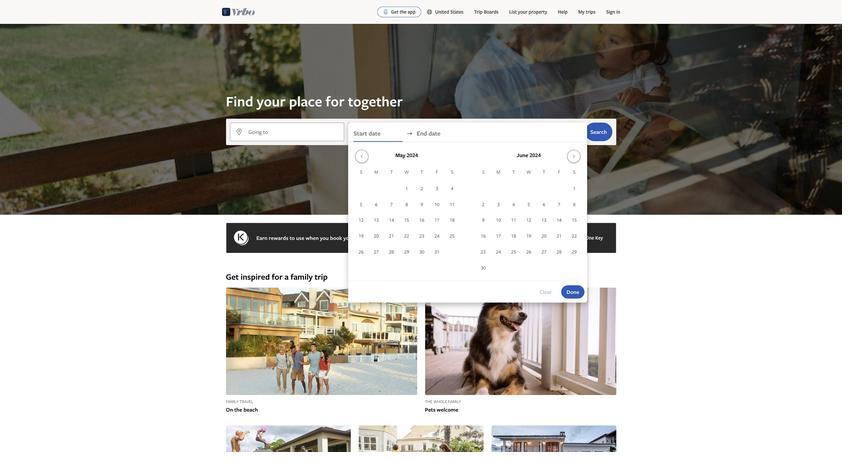 Task type: locate. For each thing, give the bounding box(es) containing it.
30 button
[[414, 245, 429, 260], [476, 261, 491, 276]]

w for june
[[527, 169, 531, 175]]

2 20 from the left
[[542, 233, 547, 239]]

0 horizontal spatial 7
[[390, 201, 393, 208]]

sign
[[606, 9, 615, 15]]

1 vertical spatial 17 button
[[491, 229, 506, 244]]

8 inside june 2024 element
[[573, 201, 576, 208]]

for right place
[[326, 92, 345, 111]]

2 26 from the left
[[526, 249, 531, 255]]

6 inside may 2024 element
[[375, 201, 378, 208]]

small image
[[427, 9, 435, 15]]

your inside the wizard region
[[257, 92, 286, 111]]

16 button inside june 2024 element
[[476, 229, 491, 244]]

27
[[374, 249, 379, 255], [542, 249, 547, 255]]

18
[[450, 217, 455, 224], [511, 233, 516, 239]]

2 horizontal spatial your
[[518, 9, 528, 15]]

0 horizontal spatial the
[[234, 407, 242, 414]]

16 button up expedia,
[[414, 213, 429, 228]]

download the app button image
[[383, 9, 388, 15]]

27 button
[[369, 245, 384, 260], [536, 245, 552, 260]]

5
[[360, 201, 362, 208], [528, 201, 530, 208]]

1 horizontal spatial family
[[448, 399, 461, 405]]

application containing may 2024
[[354, 147, 582, 276]]

1 horizontal spatial 1 button
[[567, 181, 582, 196]]

10 inside june 2024 element
[[496, 217, 501, 224]]

0 horizontal spatial 2
[[421, 186, 423, 192]]

w for may
[[405, 169, 409, 175]]

1 vertical spatial 23
[[481, 249, 486, 255]]

1 21 button from the left
[[384, 229, 399, 244]]

1 29 from the left
[[404, 249, 409, 255]]

2 15 button from the left
[[567, 213, 582, 228]]

10 inside may 2024 element
[[435, 201, 440, 208]]

2 12 button from the left
[[521, 213, 536, 228]]

2 26 button from the left
[[521, 245, 536, 260]]

1 28 button from the left
[[384, 245, 399, 260]]

1 7 button from the left
[[384, 197, 399, 212]]

the
[[425, 399, 432, 405]]

0 horizontal spatial 18
[[450, 217, 455, 224]]

big house with pool image
[[491, 426, 616, 453]]

2 f from the left
[[558, 169, 560, 175]]

my
[[578, 9, 585, 15]]

0 horizontal spatial 21 button
[[384, 229, 399, 244]]

6 for 2nd 6 button from right
[[375, 201, 378, 208]]

0 horizontal spatial 10 button
[[429, 197, 445, 212]]

1 vertical spatial 23 button
[[476, 245, 491, 260]]

2 19 button from the left
[[521, 229, 536, 244]]

29 inside june 2024 element
[[572, 249, 577, 255]]

family
[[226, 399, 239, 405], [448, 399, 461, 405]]

1 date from the left
[[369, 129, 381, 138]]

19 for 1st 19 button from right
[[526, 233, 531, 239]]

2 w from the left
[[527, 169, 531, 175]]

0 horizontal spatial your
[[257, 92, 286, 111]]

june
[[517, 152, 528, 159]]

0 horizontal spatial 6 button
[[369, 197, 384, 212]]

1 horizontal spatial 18
[[511, 233, 516, 239]]

28 inside may 2024 element
[[389, 249, 394, 255]]

17 button inside may 2024 element
[[429, 213, 445, 228]]

and
[[432, 235, 441, 242]]

1 12 button from the left
[[354, 213, 369, 228]]

21 inside may 2024 element
[[389, 233, 394, 239]]

2 for the rightmost the 2 button
[[482, 201, 485, 208]]

18 inside may 2024 element
[[450, 217, 455, 224]]

application
[[354, 147, 582, 276]]

swimming pool image
[[226, 426, 351, 453]]

23 button
[[414, 229, 429, 244], [476, 245, 491, 260]]

11 inside june 2024 element
[[511, 217, 516, 224]]

17 for 17 button inside the june 2024 element
[[496, 233, 501, 239]]

21 inside june 2024 element
[[557, 233, 562, 239]]

1 29 button from the left
[[399, 245, 414, 260]]

your right list
[[518, 9, 528, 15]]

29 for second the 29 "button" from the right
[[404, 249, 409, 255]]

1 6 from the left
[[375, 201, 378, 208]]

1 horizontal spatial 16
[[481, 233, 486, 239]]

1 horizontal spatial 1
[[573, 186, 576, 192]]

2 12 from the left
[[526, 217, 531, 224]]

1 w from the left
[[405, 169, 409, 175]]

0 horizontal spatial date
[[369, 129, 381, 138]]

26
[[359, 249, 364, 255], [526, 249, 531, 255]]

29 for second the 29 "button" from left
[[572, 249, 577, 255]]

start date
[[354, 129, 381, 138]]

7 inside may 2024 element
[[390, 201, 393, 208]]

0 horizontal spatial for
[[272, 272, 283, 283]]

0 vertical spatial 10
[[435, 201, 440, 208]]

2 date from the left
[[429, 129, 441, 138]]

f inside may 2024 element
[[436, 169, 438, 175]]

14 button inside may 2024 element
[[384, 213, 399, 228]]

on
[[226, 407, 233, 414]]

1 vertical spatial for
[[272, 272, 283, 283]]

0 vertical spatial 11
[[450, 201, 455, 208]]

next month image
[[570, 154, 578, 159]]

0 vertical spatial 10 button
[[429, 197, 445, 212]]

26 inside june 2024 element
[[526, 249, 531, 255]]

1 21 from the left
[[389, 233, 394, 239]]

1 7 from the left
[[390, 201, 393, 208]]

get left inspired
[[226, 272, 239, 283]]

3 inside may 2024 element
[[436, 186, 438, 192]]

16 button right hotels.com
[[476, 229, 491, 244]]

get right the download the app button image
[[391, 9, 399, 15]]

w inside may 2024 element
[[405, 169, 409, 175]]

1 horizontal spatial 20
[[542, 233, 547, 239]]

1 horizontal spatial 5 button
[[521, 197, 536, 212]]

5 inside may 2024 element
[[360, 201, 362, 208]]

1 20 from the left
[[374, 233, 379, 239]]

1 1 from the left
[[405, 186, 408, 192]]

16 inside june 2024 element
[[481, 233, 486, 239]]

date inside button
[[369, 129, 381, 138]]

1 horizontal spatial 7 button
[[552, 197, 567, 212]]

2 m from the left
[[497, 169, 500, 175]]

1 horizontal spatial for
[[326, 92, 345, 111]]

0 horizontal spatial 7 button
[[384, 197, 399, 212]]

2 20 button from the left
[[536, 229, 552, 244]]

0 vertical spatial 3 button
[[429, 181, 445, 196]]

1 vertical spatial 24 button
[[491, 245, 506, 260]]

1 horizontal spatial 19 button
[[521, 229, 536, 244]]

30
[[419, 249, 424, 255], [481, 265, 486, 271]]

1 horizontal spatial 21 button
[[552, 229, 567, 244]]

1 15 button from the left
[[399, 213, 414, 228]]

16 right hotels.com
[[481, 233, 486, 239]]

the left app
[[400, 9, 407, 15]]

20 button
[[369, 229, 384, 244], [536, 229, 552, 244]]

19 for 2nd 19 button from right
[[359, 233, 364, 239]]

trip boards
[[474, 9, 499, 15]]

0 vertical spatial 2
[[421, 186, 423, 192]]

1 inside june 2024 element
[[573, 186, 576, 192]]

1 vertical spatial your
[[257, 92, 286, 111]]

f inside june 2024 element
[[558, 169, 560, 175]]

1 horizontal spatial 4 button
[[506, 197, 521, 212]]

29 button
[[399, 245, 414, 260], [567, 245, 582, 260]]

1 horizontal spatial 8
[[573, 201, 576, 208]]

12 button
[[354, 213, 369, 228], [521, 213, 536, 228]]

15 button
[[399, 213, 414, 228], [567, 213, 582, 228]]

the whole family pets welcome
[[425, 399, 461, 414]]

1 12 from the left
[[359, 217, 364, 224]]

1 f from the left
[[436, 169, 438, 175]]

trip
[[474, 9, 483, 15]]

1 14 button from the left
[[384, 213, 399, 228]]

1 26 from the left
[[359, 249, 364, 255]]

16 inside may 2024 element
[[419, 217, 424, 224]]

0 horizontal spatial 21
[[389, 233, 394, 239]]

s
[[360, 169, 362, 175], [451, 169, 453, 175], [482, 169, 485, 175], [573, 169, 576, 175]]

0 vertical spatial 23
[[419, 233, 424, 239]]

22 inside may 2024 element
[[404, 233, 409, 239]]

your left next
[[343, 235, 354, 242]]

beach image
[[226, 288, 417, 396]]

the inside family travel on the beach
[[234, 407, 242, 414]]

27 inside may 2024 element
[[374, 249, 379, 255]]

1 22 from the left
[[404, 233, 409, 239]]

0 horizontal spatial 25
[[450, 233, 455, 239]]

2 22 button from the left
[[567, 229, 582, 244]]

the right on
[[234, 407, 242, 414]]

1 vertical spatial 4
[[512, 201, 515, 208]]

6 inside june 2024 element
[[543, 201, 545, 208]]

1 horizontal spatial 24 button
[[491, 245, 506, 260]]

use
[[296, 235, 304, 242]]

2 28 from the left
[[557, 249, 562, 255]]

1 1 button from the left
[[399, 181, 414, 196]]

previous month image
[[358, 154, 366, 159]]

3
[[436, 186, 438, 192], [497, 201, 500, 208]]

0 vertical spatial 11 button
[[445, 197, 460, 212]]

1 8 from the left
[[405, 201, 408, 208]]

0 horizontal spatial 18 button
[[445, 213, 460, 228]]

8 inside may 2024 element
[[405, 201, 408, 208]]

22 inside june 2024 element
[[572, 233, 577, 239]]

1 horizontal spatial 23
[[481, 249, 486, 255]]

28
[[389, 249, 394, 255], [557, 249, 562, 255]]

the
[[400, 9, 407, 15], [234, 407, 242, 414]]

1 horizontal spatial 25
[[511, 249, 516, 255]]

0 horizontal spatial 13
[[374, 217, 379, 224]]

0 horizontal spatial 30 button
[[414, 245, 429, 260]]

11
[[450, 201, 455, 208], [511, 217, 516, 224]]

26 inside may 2024 element
[[359, 249, 364, 255]]

1 vertical spatial the
[[234, 407, 242, 414]]

1 s from the left
[[360, 169, 362, 175]]

4
[[451, 186, 454, 192], [512, 201, 515, 208]]

1 for 2nd 1 button from the right
[[405, 186, 408, 192]]

17 inside june 2024 element
[[496, 233, 501, 239]]

25 button
[[445, 229, 460, 244], [506, 245, 521, 260]]

19 inside may 2024 element
[[359, 233, 364, 239]]

w
[[405, 169, 409, 175], [527, 169, 531, 175]]

may 2024
[[395, 152, 418, 159]]

25 inside may 2024 element
[[450, 233, 455, 239]]

1 horizontal spatial your
[[343, 235, 354, 242]]

12 inside june 2024 element
[[526, 217, 531, 224]]

1 m from the left
[[374, 169, 378, 175]]

1 horizontal spatial 4
[[512, 201, 515, 208]]

1 horizontal spatial 30
[[481, 265, 486, 271]]

sign in button
[[601, 5, 626, 19]]

5 inside june 2024 element
[[528, 201, 530, 208]]

1
[[405, 186, 408, 192], [573, 186, 576, 192]]

17 inside may 2024 element
[[435, 217, 440, 224]]

your
[[518, 9, 528, 15], [257, 92, 286, 111], [343, 235, 354, 242]]

1 horizontal spatial 7
[[558, 201, 560, 208]]

1 22 button from the left
[[399, 229, 414, 244]]

1 horizontal spatial w
[[527, 169, 531, 175]]

list your property
[[509, 9, 547, 15]]

1 family from the left
[[226, 399, 239, 405]]

find your place for together
[[226, 92, 403, 111]]

23
[[419, 233, 424, 239], [481, 249, 486, 255]]

family inside the whole family pets welcome
[[448, 399, 461, 405]]

1 5 from the left
[[360, 201, 362, 208]]

1 vertical spatial 2
[[482, 201, 485, 208]]

date inside button
[[429, 129, 441, 138]]

0 vertical spatial 3
[[436, 186, 438, 192]]

2 6 from the left
[[543, 201, 545, 208]]

0 horizontal spatial 2 button
[[414, 181, 429, 196]]

get inside region
[[226, 272, 239, 283]]

getaway
[[368, 235, 387, 242]]

2 5 from the left
[[528, 201, 530, 208]]

25 inside june 2024 element
[[511, 249, 516, 255]]

0 vertical spatial 30
[[419, 249, 424, 255]]

1 horizontal spatial 17 button
[[491, 229, 506, 244]]

1 t from the left
[[390, 169, 393, 175]]

5 for second 5 button from the right
[[360, 201, 362, 208]]

find your place for together main content
[[0, 24, 842, 453]]

0 horizontal spatial 12 button
[[354, 213, 369, 228]]

3 button inside june 2024 element
[[491, 197, 506, 212]]

5 button
[[354, 197, 369, 212], [521, 197, 536, 212]]

1 horizontal spatial 14 button
[[552, 213, 567, 228]]

1 27 from the left
[[374, 249, 379, 255]]

2 15 from the left
[[572, 217, 577, 224]]

22
[[404, 233, 409, 239], [572, 233, 577, 239]]

1 horizontal spatial 14
[[557, 217, 562, 224]]

whole
[[433, 399, 447, 405]]

0 horizontal spatial 13 button
[[369, 213, 384, 228]]

28 for 2nd '28' button from right
[[389, 249, 394, 255]]

2 13 button from the left
[[536, 213, 552, 228]]

2 22 from the left
[[572, 233, 577, 239]]

16 up expedia,
[[419, 217, 424, 224]]

21
[[389, 233, 394, 239], [557, 233, 562, 239]]

9 inside may 2024 element
[[421, 201, 423, 208]]

1 2024 from the left
[[407, 152, 418, 159]]

0 horizontal spatial 16 button
[[414, 213, 429, 228]]

for
[[326, 92, 345, 111], [272, 272, 283, 283]]

20
[[374, 233, 379, 239], [542, 233, 547, 239]]

0 horizontal spatial 29
[[404, 249, 409, 255]]

0 horizontal spatial 25 button
[[445, 229, 460, 244]]

0 horizontal spatial 23
[[419, 233, 424, 239]]

2 29 from the left
[[572, 249, 577, 255]]

start date button
[[354, 125, 403, 142]]

2 14 button from the left
[[552, 213, 567, 228]]

2 21 from the left
[[557, 233, 562, 239]]

united
[[435, 9, 449, 15]]

0 horizontal spatial 14 button
[[384, 213, 399, 228]]

14 inside may 2024 element
[[389, 217, 394, 224]]

2 8 from the left
[[573, 201, 576, 208]]

14 inside june 2024 element
[[557, 217, 562, 224]]

2 1 from the left
[[573, 186, 576, 192]]

2 28 button from the left
[[552, 245, 567, 260]]

7 inside june 2024 element
[[558, 201, 560, 208]]

1 vertical spatial 9
[[482, 217, 485, 224]]

20 for 2nd 20 button from left
[[542, 233, 547, 239]]

7 for first '7' button from left
[[390, 201, 393, 208]]

0 horizontal spatial 15 button
[[399, 213, 414, 228]]

1 28 from the left
[[389, 249, 394, 255]]

may
[[395, 152, 405, 159]]

19 inside june 2024 element
[[526, 233, 531, 239]]

vrbo logo image
[[222, 7, 255, 17]]

14 button
[[384, 213, 399, 228], [552, 213, 567, 228]]

8
[[405, 201, 408, 208], [573, 201, 576, 208]]

17
[[435, 217, 440, 224], [496, 233, 501, 239]]

3 inside june 2024 element
[[497, 201, 500, 208]]

2 14 from the left
[[557, 217, 562, 224]]

2 19 from the left
[[526, 233, 531, 239]]

26 for 1st 26 button from left
[[359, 249, 364, 255]]

2 27 from the left
[[542, 249, 547, 255]]

4 button
[[445, 181, 460, 196], [506, 197, 521, 212]]

date right the end
[[429, 129, 441, 138]]

2 t from the left
[[421, 169, 423, 175]]

0 horizontal spatial 27 button
[[369, 245, 384, 260]]

1 horizontal spatial get
[[391, 9, 399, 15]]

1 horizontal spatial m
[[497, 169, 500, 175]]

11 inside may 2024 element
[[450, 201, 455, 208]]

27 inside june 2024 element
[[542, 249, 547, 255]]

get for get inspired for a family trip
[[226, 272, 239, 283]]

29 inside may 2024 element
[[404, 249, 409, 255]]

f
[[436, 169, 438, 175], [558, 169, 560, 175]]

28 inside june 2024 element
[[557, 249, 562, 255]]

24 for top the 24 button
[[435, 233, 440, 239]]

16 for the 16 "button" in the may 2024 element
[[419, 217, 424, 224]]

m
[[374, 169, 378, 175], [497, 169, 500, 175]]

for left a
[[272, 272, 283, 283]]

1 horizontal spatial 9
[[482, 217, 485, 224]]

1 horizontal spatial 28 button
[[552, 245, 567, 260]]

1 vertical spatial 11 button
[[506, 213, 521, 228]]

13 inside may 2024 element
[[374, 217, 379, 224]]

6 button
[[369, 197, 384, 212], [536, 197, 552, 212]]

12 for first 12 button from the right
[[526, 217, 531, 224]]

2024 for may 2024
[[407, 152, 418, 159]]

boards
[[484, 9, 499, 15]]

get inspired for a family trip region
[[222, 272, 620, 453]]

1 26 button from the left
[[354, 245, 369, 260]]

6 for second 6 button from left
[[543, 201, 545, 208]]

0 horizontal spatial f
[[436, 169, 438, 175]]

1 15 from the left
[[404, 217, 409, 224]]

19
[[359, 233, 364, 239], [526, 233, 531, 239]]

1 vertical spatial 18 button
[[506, 229, 521, 244]]

1 vertical spatial 3 button
[[491, 197, 506, 212]]

24
[[435, 233, 440, 239], [496, 249, 501, 255]]

30 inside june 2024 element
[[481, 265, 486, 271]]

1 19 from the left
[[359, 233, 364, 239]]

get for get the app
[[391, 9, 399, 15]]

m inside june 2024 element
[[497, 169, 500, 175]]

16 button inside may 2024 element
[[414, 213, 429, 228]]

1 horizontal spatial 20 button
[[536, 229, 552, 244]]

2
[[421, 186, 423, 192], [482, 201, 485, 208]]

22 for 1st '22' button from right
[[572, 233, 577, 239]]

m for june 2024
[[497, 169, 500, 175]]

w down may 2024
[[405, 169, 409, 175]]

1 horizontal spatial 5
[[528, 201, 530, 208]]

date right start
[[369, 129, 381, 138]]

28 button
[[384, 245, 399, 260], [552, 245, 567, 260]]

my trips
[[578, 9, 596, 15]]

1 vertical spatial 11
[[511, 217, 516, 224]]

family
[[291, 272, 313, 283]]

1 horizontal spatial 15
[[572, 217, 577, 224]]

11 button
[[445, 197, 460, 212], [506, 213, 521, 228]]

3 button
[[429, 181, 445, 196], [491, 197, 506, 212]]

1 horizontal spatial 2024
[[530, 152, 541, 159]]

travel
[[240, 399, 253, 405]]

0 horizontal spatial 15
[[404, 217, 409, 224]]

22 button
[[399, 229, 414, 244], [567, 229, 582, 244]]

2 13 from the left
[[542, 217, 547, 224]]

2 family from the left
[[448, 399, 461, 405]]

0 horizontal spatial family
[[226, 399, 239, 405]]

1 14 from the left
[[389, 217, 394, 224]]

recently viewed region
[[222, 258, 620, 268]]

30 inside may 2024 element
[[419, 249, 424, 255]]

2024 right the may
[[407, 152, 418, 159]]

12 inside may 2024 element
[[359, 217, 364, 224]]

family up on
[[226, 399, 239, 405]]

1 horizontal spatial 10
[[496, 217, 501, 224]]

10 button
[[429, 197, 445, 212], [491, 213, 506, 228]]

1 13 from the left
[[374, 217, 379, 224]]

28 for 1st '28' button from right
[[557, 249, 562, 255]]

0 vertical spatial 18 button
[[445, 213, 460, 228]]

0 horizontal spatial 6
[[375, 201, 378, 208]]

31 button
[[429, 245, 445, 260]]

2024 right june
[[530, 152, 541, 159]]

0 horizontal spatial 10
[[435, 201, 440, 208]]

search button
[[585, 123, 612, 141]]

7 button
[[384, 197, 399, 212], [552, 197, 567, 212]]

2 7 from the left
[[558, 201, 560, 208]]

13 button
[[369, 213, 384, 228], [536, 213, 552, 228]]

your right find
[[257, 92, 286, 111]]

w down june 2024
[[527, 169, 531, 175]]

1 horizontal spatial 21
[[557, 233, 562, 239]]

wizard region
[[0, 24, 842, 303]]

17 button
[[429, 213, 445, 228], [491, 229, 506, 244]]

16 for the 16 "button" inside june 2024 element
[[481, 233, 486, 239]]

9
[[421, 201, 423, 208], [482, 217, 485, 224]]

w inside june 2024 element
[[527, 169, 531, 175]]

1 horizontal spatial 2 button
[[476, 197, 491, 212]]

1 horizontal spatial 27
[[542, 249, 547, 255]]

0 horizontal spatial 3
[[436, 186, 438, 192]]

18 button
[[445, 213, 460, 228], [506, 229, 521, 244]]

0 horizontal spatial 23 button
[[414, 229, 429, 244]]

family up "welcome" at bottom right
[[448, 399, 461, 405]]

1 vertical spatial 30 button
[[476, 261, 491, 276]]

0 horizontal spatial 30
[[419, 249, 424, 255]]

2 7 button from the left
[[552, 197, 567, 212]]

2 2024 from the left
[[530, 152, 541, 159]]

1 inside may 2024 element
[[405, 186, 408, 192]]

0 horizontal spatial 12
[[359, 217, 364, 224]]



Task type: describe. For each thing, give the bounding box(es) containing it.
23 inside may 2024 element
[[419, 233, 424, 239]]

3 s from the left
[[482, 169, 485, 175]]

done
[[567, 289, 579, 296]]

in
[[616, 9, 620, 15]]

sign in
[[606, 9, 620, 15]]

1 5 button from the left
[[354, 197, 369, 212]]

june 2024 element
[[476, 169, 582, 276]]

when
[[306, 235, 319, 242]]

8 for 1st 8 button from right
[[573, 201, 576, 208]]

inspired
[[241, 272, 270, 283]]

states
[[450, 9, 464, 15]]

1 horizontal spatial 18 button
[[506, 229, 521, 244]]

0 vertical spatial 30 button
[[414, 245, 429, 260]]

2 vertical spatial your
[[343, 235, 354, 242]]

2 8 button from the left
[[567, 197, 582, 212]]

dog image
[[425, 288, 616, 396]]

my trips link
[[573, 5, 601, 19]]

23 inside june 2024 element
[[481, 249, 486, 255]]

2 21 button from the left
[[552, 229, 567, 244]]

17 button inside june 2024 element
[[491, 229, 506, 244]]

date for start date
[[369, 129, 381, 138]]

1 horizontal spatial 25 button
[[506, 245, 521, 260]]

united states button
[[421, 5, 469, 19]]

next
[[356, 235, 366, 242]]

app
[[408, 9, 416, 15]]

1 6 button from the left
[[369, 197, 384, 212]]

f for may 2024
[[436, 169, 438, 175]]

your for find
[[257, 92, 286, 111]]

3 t from the left
[[512, 169, 515, 175]]

13 inside june 2024 element
[[542, 217, 547, 224]]

25 for 25 button to the top
[[450, 233, 455, 239]]

family travel on the beach
[[226, 399, 258, 414]]

end date
[[417, 129, 441, 138]]

june 2024
[[517, 152, 541, 159]]

1 27 button from the left
[[369, 245, 384, 260]]

1 horizontal spatial 23 button
[[476, 245, 491, 260]]

expedia,
[[410, 235, 431, 242]]

trip
[[315, 272, 328, 283]]

2 s from the left
[[451, 169, 453, 175]]

2 29 button from the left
[[567, 245, 582, 260]]

27 for first 27 button from right
[[542, 249, 547, 255]]

book
[[330, 235, 342, 242]]

f for june 2024
[[558, 169, 560, 175]]

10 for 10 button to the right
[[496, 217, 501, 224]]

0 vertical spatial 25 button
[[445, 229, 460, 244]]

trip boards link
[[469, 5, 504, 19]]

31
[[435, 249, 440, 255]]

earn
[[256, 235, 268, 242]]

1 horizontal spatial 30 button
[[476, 261, 491, 276]]

2 27 button from the left
[[536, 245, 552, 260]]

1 horizontal spatial the
[[400, 9, 407, 15]]

20 for second 20 button from the right
[[374, 233, 379, 239]]

1 vertical spatial 9 button
[[476, 213, 491, 228]]

1 for second 1 button from the left
[[573, 186, 576, 192]]

1 8 button from the left
[[399, 197, 414, 212]]

26 for 2nd 26 button from the left
[[526, 249, 531, 255]]

15 inside june 2024 element
[[572, 217, 577, 224]]

m for may 2024
[[374, 169, 378, 175]]

18 inside june 2024 element
[[511, 233, 516, 239]]

2 6 button from the left
[[536, 197, 552, 212]]

14 for 14 button within the june 2024 element
[[557, 217, 562, 224]]

start
[[354, 129, 367, 138]]

list your property link
[[504, 5, 553, 19]]

22 for 1st '22' button from left
[[404, 233, 409, 239]]

8 for first 8 button from the left
[[405, 201, 408, 208]]

14 for 14 button within may 2024 element
[[389, 217, 394, 224]]

trips
[[586, 9, 596, 15]]

together
[[348, 92, 403, 111]]

1 19 button from the left
[[354, 229, 369, 244]]

vrbo,
[[396, 235, 409, 242]]

2 5 button from the left
[[521, 197, 536, 212]]

hotels.com
[[442, 235, 469, 242]]

14 button inside june 2024 element
[[552, 213, 567, 228]]

2 for the 2 button to the top
[[421, 186, 423, 192]]

1 horizontal spatial 11 button
[[506, 213, 521, 228]]

list
[[509, 9, 517, 15]]

end date button
[[417, 125, 466, 142]]

4 s from the left
[[573, 169, 576, 175]]

help link
[[553, 5, 573, 19]]

0 vertical spatial 2 button
[[414, 181, 429, 196]]

0 vertical spatial 24 button
[[429, 229, 445, 244]]

welcome
[[437, 407, 458, 414]]

get the app link
[[378, 7, 421, 17]]

0 horizontal spatial 3 button
[[429, 181, 445, 196]]

1 horizontal spatial 10 button
[[491, 213, 506, 228]]

25 for the rightmost 25 button
[[511, 249, 516, 255]]

property
[[529, 9, 547, 15]]

to
[[290, 235, 295, 242]]

2024 for june 2024
[[530, 152, 541, 159]]

a
[[285, 272, 289, 283]]

find
[[226, 92, 253, 111]]

beach
[[244, 407, 258, 414]]

27 for first 27 button
[[374, 249, 379, 255]]

directional image
[[407, 131, 413, 137]]

place
[[289, 92, 322, 111]]

family inside family travel on the beach
[[226, 399, 239, 405]]

9 inside june 2024 element
[[482, 217, 485, 224]]

united states
[[435, 9, 464, 15]]

rewards
[[269, 235, 288, 242]]

may 2024 element
[[354, 169, 460, 261]]

10 for top 10 button
[[435, 201, 440, 208]]

done button
[[561, 286, 585, 299]]

family in house with garden image
[[359, 426, 484, 453]]

your for list
[[518, 9, 528, 15]]

search
[[591, 128, 607, 136]]

7 for 1st '7' button from right
[[558, 201, 560, 208]]

5 for 1st 5 button from the right
[[528, 201, 530, 208]]

2 1 button from the left
[[567, 181, 582, 196]]

help
[[558, 9, 568, 15]]

0 vertical spatial 9 button
[[414, 197, 429, 212]]

17 for 17 button in the may 2024 element
[[435, 217, 440, 224]]

15 inside may 2024 element
[[404, 217, 409, 224]]

get inspired for a family trip
[[226, 272, 328, 283]]

0 horizontal spatial 11 button
[[445, 197, 460, 212]]

0 vertical spatial 4 button
[[445, 181, 460, 196]]

for inside region
[[272, 272, 283, 283]]

application inside the wizard region
[[354, 147, 582, 276]]

you
[[320, 235, 329, 242]]

12 for second 12 button from right
[[359, 217, 364, 224]]

4 t from the left
[[543, 169, 545, 175]]

24 for rightmost the 24 button
[[496, 249, 501, 255]]

get the app
[[391, 9, 416, 15]]

for inside the wizard region
[[326, 92, 345, 111]]

0 vertical spatial 4
[[451, 186, 454, 192]]

pets
[[425, 407, 436, 414]]

earn rewards to use when you book your next getaway on vrbo, expedia, and hotels.com
[[256, 235, 469, 242]]

date for end date
[[429, 129, 441, 138]]

1 20 button from the left
[[369, 229, 384, 244]]

1 13 button from the left
[[369, 213, 384, 228]]

end
[[417, 129, 427, 138]]

on
[[389, 235, 395, 242]]



Task type: vqa. For each thing, say whether or not it's contained in the screenshot.


